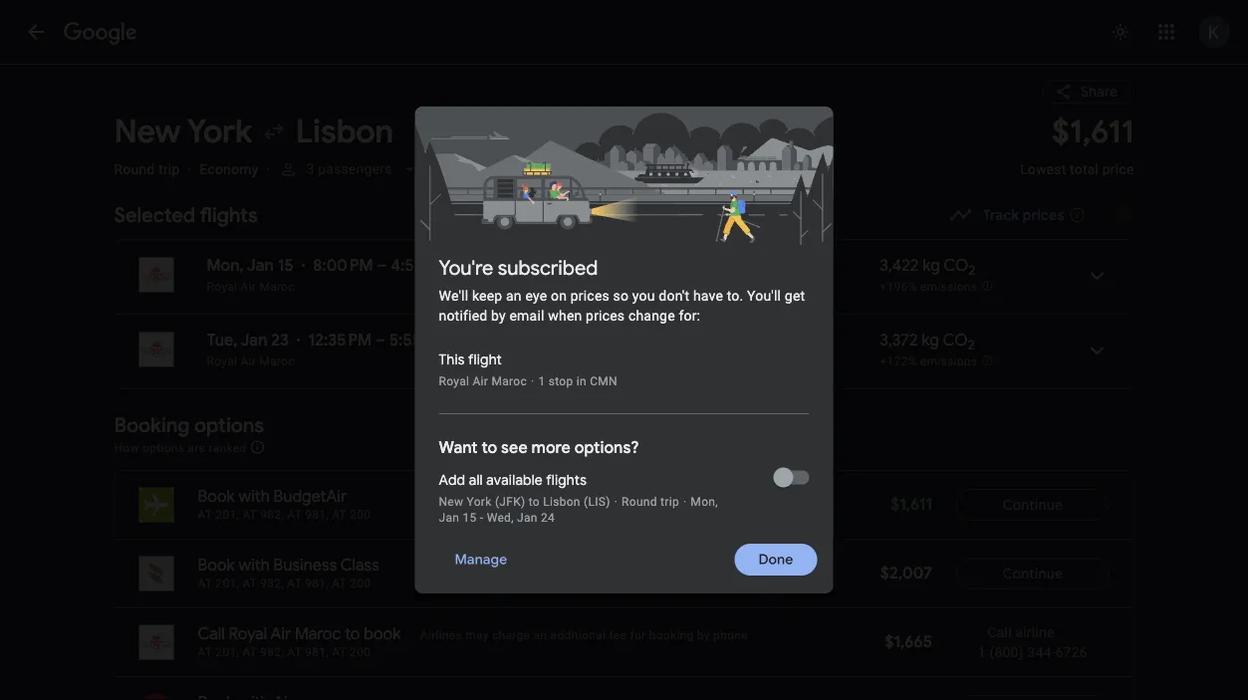 Task type: locate. For each thing, give the bounding box(es) containing it.
an left eye
[[506, 287, 522, 304]]

2 vertical spatial 201,
[[216, 646, 239, 660]]

2 up '+172% emissions'
[[968, 336, 975, 353]]

0 vertical spatial stop
[[696, 330, 729, 351]]

stop down for:
[[696, 330, 729, 351]]

by left 'phone'
[[697, 629, 710, 643]]

at 201, at 982, at 981, at 200
[[198, 646, 371, 660]]

lisbon inside main content
[[296, 111, 394, 152]]

3 passengers button
[[270, 151, 428, 187]]

round right (lis)
[[622, 495, 657, 509]]

1 emissions from the top
[[920, 280, 978, 294]]

15 for mon, jan 15 - wed, jan 24
[[463, 511, 477, 525]]

flight
[[468, 351, 502, 369]]

1 inside call airline 1 (800) 344-6726
[[978, 644, 986, 661]]

+196% emissions
[[880, 280, 978, 294]]

0 vertical spatial min
[[565, 256, 592, 276]]

1 vertical spatial 982,
[[260, 577, 284, 591]]

with inside book with budgetair at 201, at 982, at 981, at 200
[[239, 487, 270, 507]]

1 down for:
[[687, 330, 693, 351]]

1 vertical spatial 200
[[350, 577, 371, 591]]

royal down mon, jan 15
[[207, 280, 237, 294]]

go back image
[[24, 20, 48, 44]]

options down booking
[[143, 441, 185, 455]]

2 vertical spatial 1
[[978, 644, 986, 661]]

1665 US dollars text field
[[885, 632, 933, 653]]

1 vertical spatial round
[[622, 495, 657, 509]]

options
[[194, 412, 264, 438], [143, 441, 185, 455]]

$2,007
[[881, 563, 933, 584]]

co up '+172% emissions'
[[943, 330, 968, 351]]

201,
[[216, 508, 239, 522], [216, 577, 239, 591], [216, 646, 239, 660]]

3 200 from the top
[[350, 646, 371, 660]]

min
[[565, 256, 592, 276], [736, 280, 756, 294], [567, 330, 593, 351]]

new up 'selected'
[[114, 111, 181, 152]]

book
[[364, 624, 401, 645]]

0 horizontal spatial new
[[114, 111, 181, 152]]

1 inside 'list'
[[687, 330, 693, 351]]

 image inside main content
[[267, 161, 270, 177]]

2 inside 3,372 kg co 2
[[968, 336, 975, 353]]

15 left 8:00 pm
[[278, 256, 294, 276]]

min for 20
[[567, 330, 593, 351]]

business
[[274, 555, 337, 576]]

round up 'selected'
[[114, 161, 155, 177]]

layover (1 of 1) is a 24 hr 50 min overnight layover at casablanca mohammed v international airport in casablanca. element
[[687, 354, 870, 370]]

1 vertical spatial 2
[[968, 336, 975, 353]]

lisbon
[[296, 111, 394, 152], [543, 495, 581, 509]]

selected
[[114, 202, 195, 228]]

co for 3,422 kg co
[[944, 256, 969, 276]]

2 982, from the top
[[260, 577, 284, 591]]

total duration 34 hr 20 min. element
[[503, 330, 687, 354]]

201, down ranked
[[216, 508, 239, 522]]

1 continue button from the top
[[957, 489, 1109, 521]]

0 vertical spatial york
[[187, 111, 252, 152]]

– for 5:55 pm
[[376, 330, 386, 351]]

1 horizontal spatial lisbon
[[543, 495, 581, 509]]

have
[[693, 287, 723, 304]]

co inside 3,422 kg co 2
[[944, 256, 969, 276]]

2 horizontal spatial  image
[[683, 495, 687, 509]]

emissions for 3,372 kg co
[[920, 354, 978, 368]]

return flight on tuesday, january 23. leaves humberto delgado airport at 12:35 pm on tuesday, january 23 and arrives at john f. kennedy international airport at 5:55 pm on wednesday, january 24. element
[[207, 330, 457, 351]]

1 horizontal spatial to
[[482, 438, 497, 458]]

1 vertical spatial stop
[[549, 375, 573, 389]]

york up economy
[[187, 111, 252, 152]]

1 vertical spatial kg
[[922, 330, 940, 351]]

2 vertical spatial –
[[376, 330, 386, 351]]

1 vertical spatial 1
[[538, 375, 545, 389]]

5:55 pm
[[389, 330, 447, 351]]

0 horizontal spatial round trip
[[114, 161, 180, 177]]

how
[[114, 441, 139, 455]]

982, inside book with business class at 201, at 982, at 981, at 200
[[260, 577, 284, 591]]

are
[[188, 441, 206, 455]]

new york
[[114, 111, 252, 152]]

royal air maroc
[[207, 280, 295, 294], [207, 355, 295, 369], [439, 375, 527, 389]]

8:00 pm – 4:55 pm +2
[[313, 256, 460, 276]]

1 horizontal spatial 15
[[463, 511, 477, 525]]

min inside 39 hr 55 min jfk – lis
[[565, 256, 592, 276]]

40
[[718, 280, 732, 294]]

passengers
[[318, 161, 392, 177]]

0 horizontal spatial round
[[114, 161, 155, 177]]

1 left (800)
[[978, 644, 986, 661]]

continue button for $1,611
[[957, 489, 1109, 521]]

2 981, from the top
[[305, 577, 329, 591]]

lisbon up 24
[[543, 495, 581, 509]]

jan down new york (jfk) to lisbon (lis)
[[517, 511, 538, 525]]

book for book with budgetair
[[198, 487, 235, 507]]

for:
[[679, 307, 701, 324]]

$1,611
[[1052, 111, 1134, 152], [891, 495, 933, 515]]

1 vertical spatial flights
[[546, 471, 587, 489]]

for
[[630, 629, 646, 643]]

1 vertical spatial trip
[[661, 495, 679, 509]]

1 vertical spatial royal air maroc
[[207, 355, 295, 369]]

by
[[491, 307, 506, 324], [697, 629, 710, 643]]

kg inside 3,372 kg co 2
[[922, 330, 940, 351]]

lis left "on"
[[532, 280, 550, 294]]

min right "20"
[[567, 330, 593, 351]]

0 horizontal spatial 15
[[278, 256, 294, 276]]

 image
[[267, 161, 270, 177], [531, 375, 534, 389], [614, 495, 618, 509]]

0 horizontal spatial call
[[198, 624, 225, 645]]

prices left learn more about tracked prices image
[[1023, 206, 1065, 224]]

new down "add"
[[439, 495, 464, 509]]

royal air maroc down mon, jan 15
[[207, 280, 295, 294]]

charge
[[492, 629, 530, 643]]

with for business
[[239, 555, 270, 576]]

1 horizontal spatial mon,
[[691, 495, 718, 509]]

0 vertical spatial 981,
[[305, 508, 329, 522]]

1 horizontal spatial cmn
[[760, 280, 787, 294]]

1 book from the top
[[198, 487, 235, 507]]

1 horizontal spatial options
[[194, 412, 264, 438]]

$1,611 up total
[[1052, 111, 1134, 152]]

0 vertical spatial 1
[[687, 330, 693, 351]]

mon,
[[207, 256, 244, 276], [691, 495, 718, 509]]

0 horizontal spatial cmn
[[590, 375, 618, 389]]

1 with from the top
[[239, 487, 270, 507]]

so
[[613, 287, 629, 304]]

1 horizontal spatial round trip
[[622, 495, 679, 509]]

0 vertical spatial cmn
[[760, 280, 787, 294]]

1 horizontal spatial $1,611
[[1052, 111, 1134, 152]]

jan
[[247, 256, 274, 276], [241, 330, 268, 351], [439, 511, 459, 525], [517, 511, 538, 525]]

with down 'learn more about booking options' element
[[239, 487, 270, 507]]

981, inside book with budgetair at 201, at 982, at 981, at 200
[[305, 508, 329, 522]]

-
[[480, 511, 484, 525]]

2 up +196% emissions
[[969, 262, 976, 279]]

981, inside book with business class at 201, at 982, at 981, at 200
[[305, 577, 329, 591]]

0 vertical spatial to
[[482, 438, 497, 458]]

2 vertical spatial 981,
[[305, 646, 329, 660]]

by down keep
[[491, 307, 506, 324]]

co up +196% emissions
[[944, 256, 969, 276]]

stop inside 1 stop flight. element
[[696, 330, 729, 351]]

2 emissions from the top
[[920, 354, 978, 368]]

royal air maroc for mon,
[[207, 280, 295, 294]]

 image inside "departing flight on monday, january 15. leaves john f. kennedy international airport at 8:00 pm on monday, january 15 and arrives at humberto delgado airport at 4:55 pm on wednesday, january 17." element
[[302, 256, 305, 276]]

all
[[469, 471, 483, 489]]

cmn right 'to.'
[[760, 280, 787, 294]]

2 with from the top
[[239, 555, 270, 576]]

4:55 pm
[[391, 256, 449, 276]]

co
[[944, 256, 969, 276], [943, 330, 968, 351]]

+172%
[[880, 354, 917, 368]]

2 201, from the top
[[216, 577, 239, 591]]

– inside 39 hr 55 min jfk – lis
[[524, 280, 532, 294]]

0 vertical spatial flight numbers at 201, at 982, at 981, at 200 text field
[[198, 508, 371, 522]]

1 horizontal spatial 1
[[687, 330, 693, 351]]

None text field
[[1020, 111, 1134, 195]]

981, down business
[[305, 577, 329, 591]]

0 vertical spatial 200
[[350, 508, 371, 522]]

list containing mon, jan 15
[[115, 240, 1133, 389]]

want
[[439, 438, 478, 458]]

200 down book
[[350, 646, 371, 660]]

min inside 34 hr 20 min lis
[[567, 330, 593, 351]]

min right the "55"
[[565, 256, 592, 276]]

trip down 'new york'
[[159, 161, 180, 177]]

 image right (lis)
[[683, 495, 687, 509]]

0 vertical spatial an
[[506, 287, 522, 304]]

1 continue from the top
[[1003, 496, 1063, 514]]

emissions down 3,372 kg co 2
[[920, 354, 978, 368]]

15 left -
[[463, 511, 477, 525]]

2 vertical spatial 200
[[350, 646, 371, 660]]

1 vertical spatial $1,611
[[891, 495, 933, 515]]

1 200 from the top
[[350, 508, 371, 522]]

$1,611 up the $2,007
[[891, 495, 933, 515]]

call airline 1 (800) 344-6726
[[978, 624, 1088, 661]]

+196%
[[880, 280, 917, 294]]

0 vertical spatial new
[[114, 111, 181, 152]]

flight numbers at 201, at 982, at 981, at 200 text field down budgetair
[[198, 508, 371, 522]]

kg up '+172% emissions'
[[922, 330, 940, 351]]

2 continue from the top
[[1003, 565, 1063, 583]]

hr right 39
[[524, 256, 540, 276]]

with inside book with business class at 201, at 982, at 981, at 200
[[239, 555, 270, 576]]

 image right economy
[[267, 161, 270, 177]]

1611 us dollars element
[[1052, 111, 1134, 152]]

prices down so
[[586, 307, 625, 324]]

Arrival time: 4:55 PM on  Wednesday, January 17. text field
[[391, 256, 460, 276]]

0 vertical spatial prices
[[1023, 206, 1065, 224]]

1 981, from the top
[[305, 508, 329, 522]]

round trip right (lis)
[[622, 495, 679, 509]]

price
[[1103, 161, 1134, 177]]

0 horizontal spatial lisbon
[[296, 111, 394, 152]]

0 vertical spatial emissions
[[920, 280, 978, 294]]

book inside book with budgetair at 201, at 982, at 981, at 200
[[198, 487, 235, 507]]

1 vertical spatial new
[[439, 495, 464, 509]]

lis down 34
[[503, 355, 521, 369]]

2 vertical spatial 982,
[[260, 646, 284, 660]]

1 vertical spatial  image
[[531, 375, 534, 389]]

200 inside book with business class at 201, at 982, at 981, at 200
[[350, 577, 371, 591]]

call royal air maroc to book
[[198, 624, 401, 645]]

2 vertical spatial  image
[[614, 495, 618, 509]]

list
[[115, 240, 1133, 389]]

cmn inside the layover (1 of 1) is a 31 hr 40 min overnight layover at casablanca mohammed v international airport in casablanca. element
[[760, 280, 787, 294]]

round trip up 'selected'
[[114, 161, 180, 177]]

stop left in
[[549, 375, 573, 389]]

air down mon, jan 15
[[241, 280, 256, 294]]

to left 'see'
[[482, 438, 497, 458]]

book inside book with business class at 201, at 982, at 981, at 200
[[198, 555, 235, 576]]

0 vertical spatial  image
[[188, 161, 192, 177]]

Flight numbers AT 201, AT 982, AT 981, AT 200 text field
[[198, 508, 371, 522], [198, 646, 371, 660]]

0 horizontal spatial trip
[[159, 161, 180, 177]]

0 horizontal spatial to
[[345, 624, 360, 645]]

share button
[[1043, 80, 1134, 104]]

new inside main content
[[114, 111, 181, 152]]

0 vertical spatial book
[[198, 487, 235, 507]]

1 vertical spatial prices
[[571, 287, 610, 304]]

1611 US dollars text field
[[891, 495, 933, 515]]

continue
[[1003, 496, 1063, 514], [1003, 565, 1063, 583]]

kg for 3,422
[[923, 256, 940, 276]]

1 call from the left
[[198, 624, 225, 645]]

min right 40
[[736, 280, 756, 294]]

1 vertical spatial continue button
[[957, 558, 1109, 590]]

0 vertical spatial flights
[[200, 202, 258, 228]]

air down flight on the bottom left
[[473, 375, 488, 389]]

1 down 34 hr 20 min lis
[[538, 375, 545, 389]]

1 horizontal spatial york
[[467, 495, 492, 509]]

0 vertical spatial 982,
[[260, 508, 284, 522]]

2 continue button from the top
[[957, 558, 1109, 590]]

 image
[[188, 161, 192, 177], [302, 256, 305, 276], [683, 495, 687, 509]]

hr right 34
[[525, 330, 540, 351]]

emissions down 3,422 kg co 2
[[920, 280, 978, 294]]

flights up mon, jan 15 - wed, jan 24
[[546, 471, 587, 489]]

2 for 3,372 kg co
[[968, 336, 975, 353]]

2 call from the left
[[988, 624, 1012, 641]]

0 vertical spatial $1,611
[[1052, 111, 1134, 152]]

1 vertical spatial book
[[198, 555, 235, 576]]

learn more about tracked prices image
[[1069, 206, 1087, 224]]

2 book from the top
[[198, 555, 235, 576]]

1 vertical spatial emissions
[[920, 354, 978, 368]]

available
[[487, 471, 543, 489]]

flight numbers at 201, at 982, at 981, at 200 text field for $1,611
[[198, 508, 371, 522]]

an inside main content
[[534, 629, 547, 643]]

maroc up at 201, at 982, at 981, at 200
[[295, 624, 341, 645]]

flights down economy
[[200, 202, 258, 228]]

 image down 'new york'
[[188, 161, 192, 177]]

hr inside 34 hr 20 min lis
[[525, 330, 540, 351]]

 image right (lis)
[[614, 495, 618, 509]]

1 horizontal spatial  image
[[531, 375, 534, 389]]

1 vertical spatial mon,
[[691, 495, 718, 509]]

0 vertical spatial –
[[377, 256, 387, 276]]

0 vertical spatial lisbon
[[296, 111, 394, 152]]

jan for tue, jan 23
[[241, 330, 268, 351]]

0 horizontal spatial by
[[491, 307, 506, 324]]

learn more about booking options image
[[250, 439, 266, 455]]

$1,665
[[885, 632, 933, 653]]

booking
[[114, 412, 190, 438]]

0 vertical spatial round trip
[[114, 161, 180, 177]]

0 vertical spatial continue
[[1003, 496, 1063, 514]]

none text field containing $1,611
[[1020, 111, 1134, 195]]

kg up +196% emissions
[[923, 256, 940, 276]]

royal
[[207, 280, 237, 294], [207, 355, 237, 369], [439, 375, 469, 389], [229, 624, 267, 645]]

fee
[[609, 629, 627, 643]]

0 horizontal spatial lis
[[503, 355, 521, 369]]

1 stop flight. element
[[687, 330, 729, 354]]

jan up tue, jan 23
[[247, 256, 274, 276]]

$1,611 for $1,611
[[891, 495, 933, 515]]

2 inside 3,422 kg co 2
[[969, 262, 976, 279]]

2 vertical spatial prices
[[586, 307, 625, 324]]

learn more about booking options element
[[250, 436, 266, 458]]

call up (800)
[[988, 624, 1012, 641]]

mon, jan 15 - wed, jan 24
[[439, 495, 718, 525]]

mon, inside mon, jan 15 - wed, jan 24
[[691, 495, 718, 509]]

maroc down mon, jan 15
[[259, 280, 295, 294]]

– for 4:55 pm
[[377, 256, 387, 276]]

1 vertical spatial continue
[[1003, 565, 1063, 583]]

hr inside 39 hr 55 min jfk – lis
[[524, 256, 540, 276]]

+172% emissions
[[880, 354, 978, 368]]

continue for $1,611
[[1003, 496, 1063, 514]]

cmn right in
[[590, 375, 618, 389]]

to right (jfk)
[[529, 495, 540, 509]]

 image down 34 hr 20 min lis
[[531, 375, 534, 389]]

2 vertical spatial to
[[345, 624, 360, 645]]

1 vertical spatial 201,
[[216, 577, 239, 591]]

jan left 23
[[241, 330, 268, 351]]

1 flight numbers at 201, at 982, at 981, at 200 text field from the top
[[198, 508, 371, 522]]

an right charge
[[534, 629, 547, 643]]

1 vertical spatial hr
[[704, 280, 715, 294]]

0 vertical spatial 2
[[969, 262, 976, 279]]

prices
[[1023, 206, 1065, 224], [571, 287, 610, 304], [586, 307, 625, 324]]

hr right 31
[[704, 280, 715, 294]]

200
[[350, 508, 371, 522], [350, 577, 371, 591], [350, 646, 371, 660]]

main content
[[114, 64, 1134, 700]]

kg inside 3,422 kg co 2
[[923, 256, 940, 276]]

0 horizontal spatial  image
[[267, 161, 270, 177]]

$1,611 inside $1,611 lowest total price
[[1052, 111, 1134, 152]]

mon, inside 'list'
[[207, 256, 244, 276]]

flight numbers at 201, at 982, at 981, at 200 text field down the call royal air maroc to book
[[198, 646, 371, 660]]

options up ranked
[[194, 412, 264, 438]]

lisbon up 3 passengers
[[296, 111, 394, 152]]

to left book
[[345, 624, 360, 645]]

15 inside mon, jan 15 - wed, jan 24
[[463, 511, 477, 525]]

royal air maroc down tue, jan 23
[[207, 355, 295, 369]]

981, down the call royal air maroc to book
[[305, 646, 329, 660]]

39 hr 55 min jfk – lis
[[503, 256, 592, 294]]

royal air maroc down flight on the bottom left
[[439, 375, 527, 389]]

jan for mon, jan 15
[[247, 256, 274, 276]]

2 vertical spatial  image
[[683, 495, 687, 509]]

0 vertical spatial by
[[491, 307, 506, 324]]

0 horizontal spatial stop
[[549, 375, 573, 389]]

none text field inside main content
[[1020, 111, 1134, 195]]

lowest
[[1020, 161, 1067, 177]]

1 vertical spatial co
[[943, 330, 968, 351]]

0 vertical spatial 201,
[[216, 508, 239, 522]]

book down ranked
[[198, 487, 235, 507]]

15 for mon, jan 15
[[278, 256, 294, 276]]

15 inside 'list'
[[278, 256, 294, 276]]

1 201, from the top
[[216, 508, 239, 522]]

mon, for mon, jan 15 - wed, jan 24
[[691, 495, 718, 509]]

2 horizontal spatial  image
[[614, 495, 618, 509]]

3,372
[[880, 330, 918, 351]]

emissions for 3,422 kg co
[[920, 280, 978, 294]]

wed,
[[487, 511, 514, 525]]

981,
[[305, 508, 329, 522], [305, 577, 329, 591], [305, 646, 329, 660]]

call inside call airline 1 (800) 344-6726
[[988, 624, 1012, 641]]

air down tue, jan 23
[[241, 355, 256, 369]]

1 vertical spatial round trip
[[622, 495, 679, 509]]

call for royal
[[198, 624, 225, 645]]

1 horizontal spatial flights
[[546, 471, 587, 489]]

1 982, from the top
[[260, 508, 284, 522]]

1 vertical spatial  image
[[302, 256, 305, 276]]

departing flight on monday, january 15. leaves john f. kennedy international airport at 8:00 pm on monday, january 15 and arrives at humberto delgado airport at 4:55 pm on wednesday, january 17. element
[[207, 256, 460, 276]]

0 vertical spatial lis
[[532, 280, 550, 294]]

maroc down 23
[[259, 355, 295, 369]]

layover (1 of 1) is a 31 hr 40 min overnight layover at casablanca mohammed v international airport in casablanca. element
[[687, 279, 870, 295]]

201, down the call royal air maroc to book
[[216, 646, 239, 660]]

201, up the call royal air maroc to book
[[216, 577, 239, 591]]

round trip inside main content
[[114, 161, 180, 177]]

0 horizontal spatial $1,611
[[891, 495, 933, 515]]

york inside main content
[[187, 111, 252, 152]]

budgetair
[[274, 487, 347, 507]]

1 horizontal spatial trip
[[661, 495, 679, 509]]

982, down budgetair
[[260, 508, 284, 522]]

stop for 1 stop in cmn
[[549, 375, 573, 389]]

york up -
[[467, 495, 492, 509]]

with up at 201, at 982, at 981, at 200 text field
[[239, 555, 270, 576]]

min for 40
[[736, 280, 756, 294]]

jan left -
[[439, 511, 459, 525]]

200 down class
[[350, 577, 371, 591]]

1 horizontal spatial lis
[[532, 280, 550, 294]]

by inside you're subscribed we'll keep an eye on prices so you don't have to. you'll get notified by email when prices change for:
[[491, 307, 506, 324]]

trip right (lis)
[[661, 495, 679, 509]]

982, down the call royal air maroc to book
[[260, 646, 284, 660]]

airlines
[[420, 629, 462, 643]]

 image left departure time: 8:00 pm. text field
[[302, 256, 305, 276]]

2 200 from the top
[[350, 577, 371, 591]]

0 vertical spatial continue button
[[957, 489, 1109, 521]]

1 horizontal spatial  image
[[302, 256, 305, 276]]

see
[[501, 438, 528, 458]]

1 vertical spatial with
[[239, 555, 270, 576]]

emissions
[[920, 280, 978, 294], [920, 354, 978, 368]]

982, down business
[[260, 577, 284, 591]]

0 vertical spatial kg
[[923, 256, 940, 276]]

200 up class
[[350, 508, 371, 522]]

3 passengers
[[306, 161, 392, 177]]

981, down budgetair
[[305, 508, 329, 522]]

1 vertical spatial flight numbers at 201, at 982, at 981, at 200 text field
[[198, 646, 371, 660]]

201, inside book with budgetair at 201, at 982, at 981, at 200
[[216, 508, 239, 522]]

2 flight numbers at 201, at 982, at 981, at 200 text field from the top
[[198, 646, 371, 660]]

2
[[969, 262, 976, 279], [968, 336, 975, 353]]

book up at 201, at 982, at 981, at 200 text field
[[198, 555, 235, 576]]

prices down total duration 39 hr 55 min. element
[[571, 287, 610, 304]]

book for book with business class
[[198, 555, 235, 576]]

air
[[241, 280, 256, 294], [241, 355, 256, 369], [473, 375, 488, 389], [270, 624, 291, 645]]

call up at 201, at 982, at 981, at 200
[[198, 624, 225, 645]]

0 vertical spatial mon,
[[207, 256, 244, 276]]

co inside 3,372 kg co 2
[[943, 330, 968, 351]]

kg
[[923, 256, 940, 276], [922, 330, 940, 351]]



Task type: vqa. For each thing, say whether or not it's contained in the screenshot.
trip corresponding to rightmost  image
yes



Task type: describe. For each thing, give the bounding box(es) containing it.
hr for 31
[[704, 280, 715, 294]]

1 vertical spatial lisbon
[[543, 495, 581, 509]]

200 inside book with budgetair at 201, at 982, at 981, at 200
[[350, 508, 371, 522]]

tue, jan 23
[[207, 330, 289, 351]]

track prices
[[983, 206, 1065, 224]]

airline
[[1016, 624, 1055, 641]]

by inside main content
[[697, 629, 710, 643]]

3,372 kg co 2
[[880, 330, 975, 353]]

subscribed
[[498, 255, 598, 280]]

new for new york
[[114, 111, 181, 152]]

lis inside 34 hr 20 min lis
[[503, 355, 521, 369]]

call for airline
[[988, 624, 1012, 641]]

maroc down flight on the bottom left
[[492, 375, 527, 389]]

hr for 39
[[524, 256, 540, 276]]

don't
[[659, 287, 690, 304]]

1 for 1 stop in cmn
[[538, 375, 545, 389]]

new for new york (jfk) to lisbon (lis)
[[439, 495, 464, 509]]

3,422 kg co 2
[[880, 256, 976, 279]]

an inside you're subscribed we'll keep an eye on prices so you don't have to. you'll get notified by email when prices change for:
[[506, 287, 522, 304]]

continue button for $2,007
[[957, 558, 1109, 590]]

you're subscribed we'll keep an eye on prices so you don't have to. you'll get notified by email when prices change for:
[[439, 255, 805, 324]]

39
[[503, 256, 521, 276]]

add
[[439, 471, 466, 489]]

royal up at 201, at 982, at 981, at 200
[[229, 624, 267, 645]]

344-
[[1028, 644, 1056, 661]]

3
[[306, 161, 314, 177]]

how options are ranked
[[114, 441, 250, 455]]

new york (jfk) to lisbon (lis)
[[439, 495, 610, 509]]

air up at 201, at 982, at 981, at 200
[[270, 624, 291, 645]]

$1,611 for $1,611 lowest total price
[[1052, 111, 1134, 152]]

(lis)
[[584, 495, 610, 509]]

we'll
[[439, 287, 469, 304]]

6726
[[1056, 644, 1088, 661]]

york for new york
[[187, 111, 252, 152]]

phone
[[713, 629, 748, 643]]

mon, jan 15
[[207, 256, 294, 276]]

economy
[[200, 161, 259, 177]]

booking options
[[114, 412, 264, 438]]

34
[[503, 330, 521, 351]]

in
[[577, 375, 587, 389]]

1 vertical spatial cmn
[[590, 375, 618, 389]]

mon, for mon, jan 15
[[207, 256, 244, 276]]

to.
[[727, 287, 744, 304]]

+2
[[449, 256, 460, 268]]

options for how
[[143, 441, 185, 455]]

kg for 3,372
[[922, 330, 940, 351]]

trip inside main content
[[159, 161, 180, 177]]

lis inside 39 hr 55 min jfk – lis
[[532, 280, 550, 294]]

you'll
[[747, 287, 781, 304]]

1 horizontal spatial round
[[622, 495, 657, 509]]

flight numbers at 201, at 982, at 981, at 200 text field for $1,665
[[198, 646, 371, 660]]

New York to Lisbon and back text field
[[114, 111, 996, 152]]

book with budgetair at 201, at 982, at 981, at 200
[[198, 487, 371, 522]]

prices inside main content
[[1023, 206, 1065, 224]]

continue for $2,007
[[1003, 565, 1063, 583]]

royal down this at the left bottom of the page
[[439, 375, 469, 389]]

+1
[[447, 330, 457, 343]]

12:35 pm – 5:55 pm +1
[[308, 330, 457, 351]]

1 vertical spatial to
[[529, 495, 540, 509]]

(jfk)
[[495, 495, 526, 509]]

8:00 pm
[[313, 256, 373, 276]]

york for new york (jfk) to lisbon (lis)
[[467, 495, 492, 509]]

 image for this flight
[[531, 375, 534, 389]]

you're
[[439, 255, 493, 280]]

ranked
[[209, 441, 246, 455]]

get
[[785, 287, 805, 304]]

royal down tue, at left
[[207, 355, 237, 369]]

you
[[633, 287, 655, 304]]

done
[[759, 551, 794, 569]]

manage
[[455, 551, 507, 569]]

change
[[629, 307, 675, 324]]

1 stop
[[687, 330, 729, 351]]

3 201, from the top
[[216, 646, 239, 660]]

options?
[[575, 438, 639, 458]]

done button
[[735, 536, 818, 584]]

55
[[543, 256, 561, 276]]

class
[[341, 555, 379, 576]]

2007 US dollars text field
[[881, 563, 933, 584]]

Departure time: 8:00 PM. text field
[[313, 256, 373, 276]]

book with business class at 201, at 982, at 981, at 200
[[198, 555, 379, 591]]

12:35 pm
[[308, 330, 372, 351]]

this flight
[[439, 351, 502, 369]]

stop for 1 stop
[[696, 330, 729, 351]]

1 for 1 stop
[[687, 330, 693, 351]]

jan for mon, jan 15 - wed, jan 24
[[439, 511, 459, 525]]

34 hr 20 min lis
[[503, 330, 593, 369]]

booking
[[649, 629, 694, 643]]

want to see more options?
[[439, 438, 639, 458]]

more
[[532, 438, 571, 458]]

main content containing new york
[[114, 64, 1134, 700]]

(800)
[[990, 644, 1024, 661]]

31 hr 40 min cmn
[[687, 280, 787, 294]]

airlines may charge an additional fee for booking by phone
[[420, 629, 748, 643]]

Flight numbers AT 201, AT 982, AT 981, AT 200 text field
[[198, 577, 371, 591]]

to inside main content
[[345, 624, 360, 645]]

tue,
[[207, 330, 238, 351]]

royal air maroc for tue,
[[207, 355, 295, 369]]

keep
[[472, 287, 503, 304]]

additional
[[551, 629, 606, 643]]

3 981, from the top
[[305, 646, 329, 660]]

Departure time: 12:35 PM. text field
[[308, 330, 372, 351]]

options for booking
[[194, 412, 264, 438]]

may
[[465, 629, 489, 643]]

co for 3,372 kg co
[[943, 330, 968, 351]]

3 982, from the top
[[260, 646, 284, 660]]

jfk
[[503, 280, 524, 294]]

track
[[983, 206, 1019, 224]]

20
[[544, 330, 563, 351]]

hr for 34
[[525, 330, 540, 351]]

$1,611 lowest total price
[[1020, 111, 1134, 177]]

total duration 39 hr 55 min. element
[[503, 256, 687, 279]]

when
[[548, 307, 582, 324]]

201, inside book with business class at 201, at 982, at 981, at 200
[[216, 577, 239, 591]]

on
[[551, 287, 567, 304]]

total
[[1070, 161, 1099, 177]]

 image for add all available flights
[[614, 495, 618, 509]]

2 for 3,422 kg co
[[969, 262, 976, 279]]

0 horizontal spatial flights
[[200, 202, 258, 228]]

2 vertical spatial royal air maroc
[[439, 375, 527, 389]]

1 stop in cmn
[[538, 375, 618, 389]]

Arrival time: 5:55 PM on  Wednesday, January 24. text field
[[389, 330, 457, 351]]

982, inside book with budgetair at 201, at 982, at 981, at 200
[[260, 508, 284, 522]]

with for budgetair
[[239, 487, 270, 507]]

share
[[1081, 83, 1118, 101]]

notified
[[439, 307, 488, 324]]

eye
[[526, 287, 547, 304]]

31
[[687, 280, 701, 294]]

3,422
[[880, 256, 919, 276]]

min for 55
[[565, 256, 592, 276]]

0 vertical spatial round
[[114, 161, 155, 177]]

23
[[271, 330, 289, 351]]

email
[[510, 307, 545, 324]]



